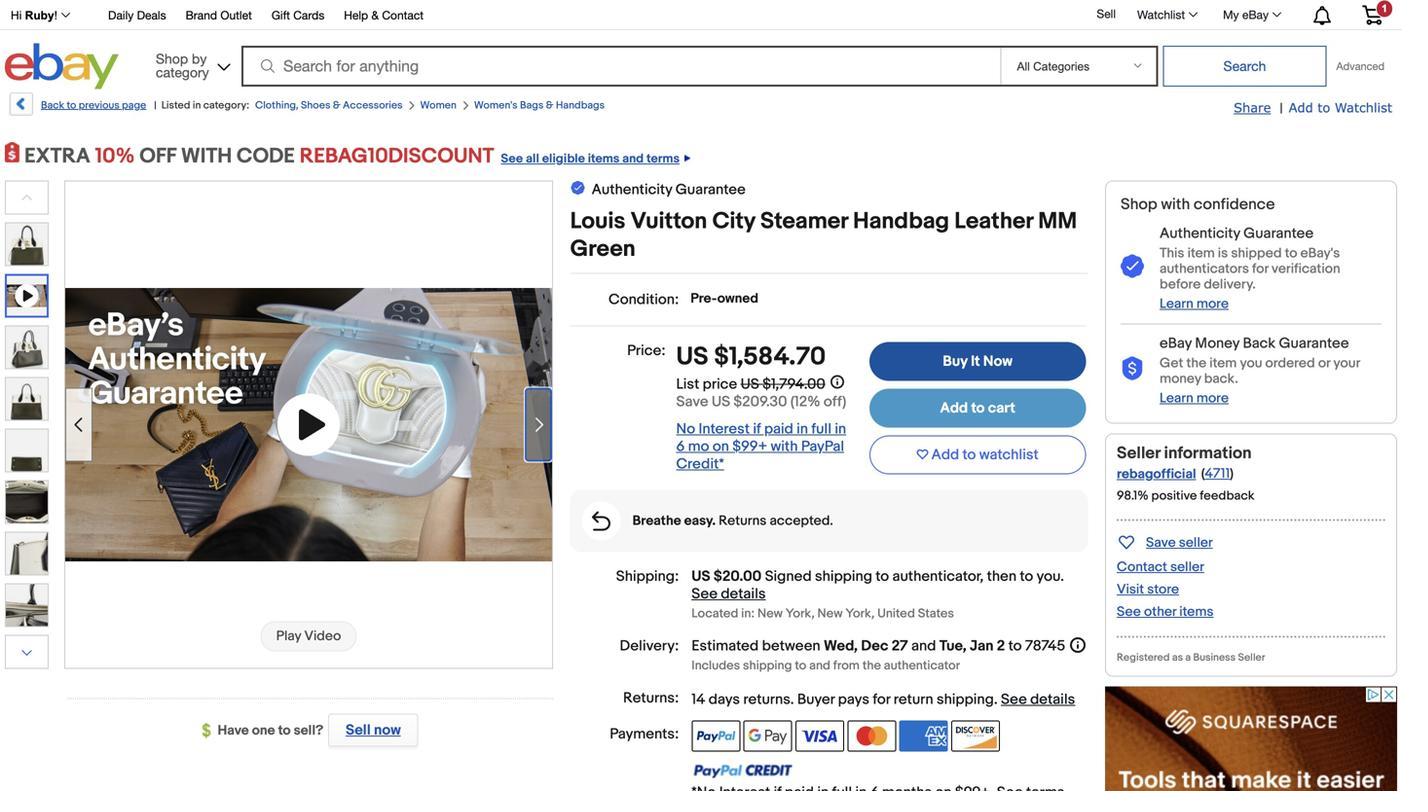 Task type: vqa. For each thing, say whether or not it's contained in the screenshot.
List an item at the top
no



Task type: describe. For each thing, give the bounding box(es) containing it.
off)
[[824, 393, 847, 411]]

brand
[[186, 8, 217, 22]]

shoes
[[301, 99, 331, 112]]

4711
[[1205, 466, 1231, 483]]

list price us $1,794.00
[[677, 376, 826, 393]]

6
[[677, 438, 685, 456]]

credit*
[[677, 456, 725, 473]]

breathe
[[633, 513, 681, 530]]

add to cart link
[[870, 389, 1087, 428]]

none submit inside shop by category banner
[[1164, 46, 1327, 87]]

1 horizontal spatial video 1 of 1 image
[[65, 288, 552, 562]]

shop for shop with confidence
[[1121, 195, 1158, 214]]

save for save seller
[[1147, 535, 1176, 552]]

all
[[526, 151, 540, 167]]

with details__icon image inside us $1,584.70 main content
[[592, 512, 611, 531]]

save seller button
[[1117, 531, 1213, 554]]

now
[[374, 722, 401, 740]]

to inside authenticity guarantee this item is shipped to ebay's authenticators for verification before delivery. learn more
[[1286, 245, 1298, 262]]

accepted.
[[770, 513, 834, 530]]

0 horizontal spatial in
[[193, 99, 201, 112]]

picture 7 of 10 image
[[6, 585, 48, 627]]

rebagofficial link
[[1117, 466, 1197, 483]]

1 york, from the left
[[786, 607, 815, 622]]

| listed in category:
[[154, 99, 249, 112]]

0 vertical spatial see details link
[[692, 586, 766, 603]]

deals
[[137, 8, 166, 22]]

now
[[984, 353, 1013, 371]]

or
[[1319, 355, 1331, 372]]

guarantee for authenticity guarantee
[[676, 181, 746, 199]]

seller information rebagofficial ( 4711 ) 98.1% positive feedback
[[1117, 444, 1255, 504]]

2 vertical spatial and
[[810, 659, 831, 674]]

vuitton
[[631, 208, 708, 236]]

see other items link
[[1117, 604, 1214, 621]]

save for save us $209.30 (12% off)
[[677, 393, 709, 411]]

as
[[1173, 652, 1184, 665]]

98.1%
[[1117, 489, 1149, 504]]

more for this
[[1197, 296, 1229, 313]]

with
[[181, 144, 232, 169]]

back to previous page link
[[8, 93, 146, 123]]

details for us $20.00 signed shipping to authenticator, then to you . see details located in: new york, new york, united states
[[721, 586, 766, 603]]

full
[[812, 421, 832, 438]]

shipping:
[[616, 568, 679, 586]]

price:
[[627, 342, 666, 360]]

you inside ebay money back guarantee get the item you ordered or your money back. learn more
[[1241, 355, 1263, 372]]

shop with confidence
[[1121, 195, 1276, 214]]

learn more link for this
[[1160, 296, 1229, 313]]

price
[[703, 376, 738, 393]]

extra
[[24, 144, 90, 169]]

cart
[[988, 400, 1016, 417]]

the for shipping
[[863, 659, 881, 674]]

jan
[[970, 638, 994, 656]]

listed
[[161, 99, 190, 112]]

store
[[1148, 582, 1180, 598]]

see down 2
[[1001, 692, 1027, 709]]

daily deals
[[108, 8, 166, 22]]

other
[[1145, 604, 1177, 621]]

help & contact link
[[344, 5, 424, 27]]

0 horizontal spatial and
[[623, 151, 644, 167]]

this
[[1160, 245, 1185, 262]]

to inside add to cart link
[[972, 400, 985, 417]]

discover image
[[952, 721, 1001, 753]]

share
[[1234, 100, 1272, 115]]

no
[[677, 421, 696, 438]]

it
[[971, 353, 980, 371]]

women's
[[474, 99, 518, 112]]

extra 10% off with code rebag10discount
[[24, 144, 494, 169]]

before
[[1160, 277, 1201, 293]]

positive
[[1152, 489, 1198, 504]]

authenticity for authenticity guarantee this item is shipped to ebay's authenticators for verification before delivery. learn more
[[1160, 225, 1241, 243]]

picture 5 of 10 image
[[6, 482, 48, 524]]

text__icon image
[[570, 179, 586, 199]]

shop by category banner
[[0, 0, 1398, 94]]

if
[[753, 421, 761, 438]]

paypal image
[[692, 721, 741, 753]]

pays
[[838, 692, 870, 709]]

contact seller link
[[1117, 560, 1205, 576]]

payments:
[[610, 726, 679, 744]]

page
[[122, 99, 146, 112]]

details for 14 days returns . buyer pays for return shipping . see details
[[1031, 692, 1076, 709]]

learn for authenticity
[[1160, 296, 1194, 313]]

1 vertical spatial seller
[[1239, 652, 1266, 665]]

picture 6 of 10 image
[[6, 533, 48, 575]]

see all eligible items and terms
[[501, 151, 680, 167]]

clothing, shoes & accessories link
[[255, 99, 403, 112]]

rebag10discount
[[300, 144, 494, 169]]

watchlist
[[980, 447, 1039, 464]]

have
[[218, 723, 249, 740]]

add to watchlist link
[[1289, 99, 1393, 117]]

)
[[1231, 466, 1234, 483]]

1 new from the left
[[758, 607, 783, 622]]

to right 2
[[1009, 638, 1022, 656]]

us inside us $20.00 signed shipping to authenticator, then to you . see details located in: new york, new york, united states
[[692, 568, 711, 586]]

authenticity for authenticity guarantee
[[592, 181, 673, 199]]

google pay image
[[744, 721, 793, 753]]

seller for contact
[[1171, 560, 1205, 576]]

sell link
[[1089, 7, 1125, 21]]

between
[[762, 638, 821, 656]]

from
[[834, 659, 860, 674]]

learn more link for back
[[1160, 390, 1229, 407]]

us $1,584.70
[[677, 342, 826, 373]]

visit store link
[[1117, 582, 1180, 598]]

2 new from the left
[[818, 607, 843, 622]]

watchlist inside account 'navigation'
[[1138, 8, 1186, 21]]

& for clothing, shoes & accessories
[[333, 99, 341, 112]]

to inside back to previous page link
[[67, 99, 76, 112]]

outlet
[[220, 8, 252, 22]]

sell now link
[[324, 715, 418, 748]]

2 york, from the left
[[846, 607, 875, 622]]

0 vertical spatial items
[[588, 151, 620, 167]]

states
[[918, 607, 955, 622]]

category:
[[203, 99, 249, 112]]

tue,
[[940, 638, 967, 656]]

sell for sell
[[1097, 7, 1116, 21]]

confidence
[[1194, 195, 1276, 214]]

owned
[[718, 291, 759, 307]]

item inside authenticity guarantee this item is shipped to ebay's authenticators for verification before delivery. learn more
[[1188, 245, 1215, 262]]

watchlist link
[[1127, 3, 1207, 26]]

women's bags & handbags
[[474, 99, 605, 112]]

picture 4 of 10 image
[[6, 430, 48, 472]]

with details__icon image for ebay
[[1121, 357, 1145, 382]]

contact inside account 'navigation'
[[382, 8, 424, 22]]

the for money
[[1187, 355, 1207, 372]]

my ebay link
[[1213, 3, 1291, 26]]

delivery:
[[620, 638, 679, 656]]

accessories
[[343, 99, 403, 112]]

you inside us $20.00 signed shipping to authenticator, then to you . see details located in: new york, new york, united states
[[1037, 568, 1061, 586]]

to inside share | add to watchlist
[[1318, 100, 1331, 115]]

learn for ebay
[[1160, 390, 1194, 407]]

your
[[1334, 355, 1361, 372]]



Task type: locate. For each thing, give the bounding box(es) containing it.
(12%
[[791, 393, 821, 411]]

picture 1 of 10 image
[[6, 224, 48, 265]]

0 horizontal spatial contact
[[382, 8, 424, 22]]

shipping right signed
[[815, 568, 873, 586]]

0 horizontal spatial the
[[863, 659, 881, 674]]

1 horizontal spatial and
[[810, 659, 831, 674]]

advertisement region
[[1106, 687, 1398, 792]]

2 vertical spatial with details__icon image
[[592, 512, 611, 531]]

0 vertical spatial shipping
[[815, 568, 873, 586]]

for right pays
[[873, 692, 891, 709]]

for right the is
[[1253, 261, 1269, 278]]

shipping up 'discover' image at right bottom
[[937, 692, 994, 709]]

1 learn more link from the top
[[1160, 296, 1229, 313]]

paypal credit image
[[692, 764, 793, 780]]

sell for sell now
[[346, 722, 371, 740]]

items right eligible
[[588, 151, 620, 167]]

the right get
[[1187, 355, 1207, 372]]

buy it now link
[[870, 342, 1087, 381]]

no interest if paid in full in 6 mo on $99+ with paypal credit*
[[677, 421, 847, 473]]

2 horizontal spatial .
[[1061, 568, 1065, 586]]

for
[[1253, 261, 1269, 278], [873, 692, 891, 709]]

1 vertical spatial item
[[1210, 355, 1237, 372]]

with up this
[[1161, 195, 1191, 214]]

1 horizontal spatial .
[[994, 692, 998, 709]]

1 vertical spatial more
[[1197, 390, 1229, 407]]

shipping inside us $20.00 signed shipping to authenticator, then to you . see details located in: new york, new york, united states
[[815, 568, 873, 586]]

to inside add to watchlist 'button'
[[963, 447, 976, 464]]

item left the is
[[1188, 245, 1215, 262]]

my
[[1224, 8, 1240, 21]]

see down "visit"
[[1117, 604, 1142, 621]]

guarantee up shipped
[[1244, 225, 1314, 243]]

to down advanced link on the top of page
[[1318, 100, 1331, 115]]

add to watchlist
[[932, 447, 1039, 464]]

seller inside 'seller information rebagofficial ( 4711 ) 98.1% positive feedback'
[[1117, 444, 1161, 464]]

learn down money
[[1160, 390, 1194, 407]]

$99+
[[733, 438, 768, 456]]

item down 'money'
[[1210, 355, 1237, 372]]

buyer
[[798, 692, 835, 709]]

1 vertical spatial contact
[[1117, 560, 1168, 576]]

0 horizontal spatial |
[[154, 99, 157, 112]]

1 vertical spatial with
[[771, 438, 798, 456]]

0 horizontal spatial .
[[791, 692, 794, 709]]

0 vertical spatial item
[[1188, 245, 1215, 262]]

1 horizontal spatial the
[[1187, 355, 1207, 372]]

shipping
[[815, 568, 873, 586], [743, 659, 792, 674], [937, 692, 994, 709]]

women
[[420, 99, 457, 112]]

1 horizontal spatial items
[[1180, 604, 1214, 621]]

1 vertical spatial ebay
[[1160, 335, 1192, 353]]

in left full
[[797, 421, 809, 438]]

0 vertical spatial watchlist
[[1138, 8, 1186, 21]]

seller inside contact seller visit store see other items
[[1171, 560, 1205, 576]]

return
[[894, 692, 934, 709]]

more inside authenticity guarantee this item is shipped to ebay's authenticators for verification before delivery. learn more
[[1197, 296, 1229, 313]]

contact right help
[[382, 8, 424, 22]]

| right share button
[[1280, 100, 1283, 117]]

daily deals link
[[108, 5, 166, 27]]

1 vertical spatial back
[[1243, 335, 1276, 353]]

seller up "contact seller" link
[[1179, 535, 1213, 552]]

learn inside authenticity guarantee this item is shipped to ebay's authenticators for verification before delivery. learn more
[[1160, 296, 1194, 313]]

the inside ebay money back guarantee get the item you ordered or your money back. learn more
[[1187, 355, 1207, 372]]

guarantee inside us $1,584.70 main content
[[676, 181, 746, 199]]

2 horizontal spatial and
[[912, 638, 937, 656]]

add for add to watchlist
[[932, 447, 960, 464]]

&
[[372, 8, 379, 22], [333, 99, 341, 112], [546, 99, 554, 112]]

learn more link down before at the top right of page
[[1160, 296, 1229, 313]]

new right in:
[[758, 607, 783, 622]]

back inside ebay money back guarantee get the item you ordered or your money back. learn more
[[1243, 335, 1276, 353]]

add down add to cart link
[[932, 447, 960, 464]]

None submit
[[1164, 46, 1327, 87]]

0 vertical spatial back
[[41, 99, 64, 112]]

ebay inside account 'navigation'
[[1243, 8, 1269, 21]]

green
[[570, 236, 636, 263]]

0 vertical spatial with
[[1161, 195, 1191, 214]]

money
[[1160, 371, 1202, 388]]

ebay up get
[[1160, 335, 1192, 353]]

0 vertical spatial more
[[1197, 296, 1229, 313]]

& right "shoes"
[[333, 99, 341, 112]]

sell left 'now'
[[346, 722, 371, 740]]

1 vertical spatial see details link
[[1001, 692, 1076, 709]]

you right then in the bottom of the page
[[1037, 568, 1061, 586]]

add down buy
[[940, 400, 968, 417]]

1 horizontal spatial with
[[1161, 195, 1191, 214]]

us up interest
[[712, 393, 731, 411]]

the down 'dec'
[[863, 659, 881, 674]]

more down delivery.
[[1197, 296, 1229, 313]]

see left all
[[501, 151, 523, 167]]

shipping down 'between'
[[743, 659, 792, 674]]

with right 'if'
[[771, 438, 798, 456]]

1 vertical spatial details
[[1031, 692, 1076, 709]]

1 vertical spatial you
[[1037, 568, 1061, 586]]

0 horizontal spatial shop
[[156, 51, 188, 67]]

in right full
[[835, 421, 847, 438]]

the inside us $1,584.70 main content
[[863, 659, 881, 674]]

see
[[501, 151, 523, 167], [692, 586, 718, 603], [1117, 604, 1142, 621], [1001, 692, 1027, 709]]

0 vertical spatial save
[[677, 393, 709, 411]]

picture 2 of 10 image
[[6, 327, 48, 369]]

0 vertical spatial seller
[[1179, 535, 1213, 552]]

registered as a business seller
[[1117, 652, 1266, 665]]

feedback
[[1200, 489, 1255, 504]]

bags
[[520, 99, 544, 112]]

mo
[[688, 438, 710, 456]]

with details__icon image left get
[[1121, 357, 1145, 382]]

details down 78745 on the right of page
[[1031, 692, 1076, 709]]

& right help
[[372, 8, 379, 22]]

see up located
[[692, 586, 718, 603]]

help & contact
[[344, 8, 424, 22]]

sell?
[[294, 723, 324, 740]]

1 vertical spatial sell
[[346, 722, 371, 740]]

the
[[1187, 355, 1207, 372], [863, 659, 881, 674]]

0 vertical spatial guarantee
[[676, 181, 746, 199]]

1 vertical spatial learn
[[1160, 390, 1194, 407]]

save inside us $1,584.70 main content
[[677, 393, 709, 411]]

1 more from the top
[[1197, 296, 1229, 313]]

$1,584.70
[[714, 342, 826, 373]]

0 horizontal spatial seller
[[1117, 444, 1161, 464]]

0 vertical spatial authenticity
[[592, 181, 673, 199]]

buy it now
[[943, 353, 1013, 371]]

learn
[[1160, 296, 1194, 313], [1160, 390, 1194, 407]]

2
[[997, 638, 1006, 656]]

0 vertical spatial learn
[[1160, 296, 1194, 313]]

seller right business
[[1239, 652, 1266, 665]]

back to previous page
[[41, 99, 146, 112]]

with details__icon image left breathe
[[592, 512, 611, 531]]

seller
[[1117, 444, 1161, 464], [1239, 652, 1266, 665]]

guarantee inside ebay money back guarantee get the item you ordered or your money back. learn more
[[1279, 335, 1350, 353]]

. left buyer
[[791, 692, 794, 709]]

account navigation
[[0, 0, 1398, 30]]

2 more from the top
[[1197, 390, 1229, 407]]

verification
[[1272, 261, 1341, 278]]

1 vertical spatial authenticity
[[1160, 225, 1241, 243]]

us down us $1,584.70
[[741, 376, 760, 393]]

. for authenticator,
[[1061, 568, 1065, 586]]

authenticators
[[1160, 261, 1250, 278]]

2 horizontal spatial in
[[835, 421, 847, 438]]

and left from at the bottom
[[810, 659, 831, 674]]

0 horizontal spatial authenticity
[[592, 181, 673, 199]]

with details__icon image
[[1121, 255, 1145, 279], [1121, 357, 1145, 382], [592, 512, 611, 531]]

includes
[[692, 659, 740, 674]]

authenticity guarantee
[[592, 181, 746, 199]]

1 horizontal spatial york,
[[846, 607, 875, 622]]

watchlist inside share | add to watchlist
[[1335, 100, 1393, 115]]

off
[[140, 144, 176, 169]]

advanced link
[[1327, 47, 1395, 86]]

authenticity down terms
[[592, 181, 673, 199]]

0 vertical spatial contact
[[382, 8, 424, 22]]

steamer
[[761, 208, 848, 236]]

2 horizontal spatial &
[[546, 99, 554, 112]]

1 horizontal spatial details
[[1031, 692, 1076, 709]]

shop for shop by category
[[156, 51, 188, 67]]

video 1 of 1 image
[[7, 276, 47, 316], [65, 288, 552, 562]]

estimated between wed, dec 27 and tue, jan 2 to 78745
[[692, 638, 1066, 656]]

1 vertical spatial learn more link
[[1160, 390, 1229, 407]]

more down "back."
[[1197, 390, 1229, 407]]

with inside no interest if paid in full in 6 mo on $99+ with paypal credit*
[[771, 438, 798, 456]]

0 horizontal spatial you
[[1037, 568, 1061, 586]]

& right bags
[[546, 99, 554, 112]]

0 horizontal spatial watchlist
[[1138, 8, 1186, 21]]

1 horizontal spatial sell
[[1097, 7, 1116, 21]]

registered
[[1117, 652, 1170, 665]]

contact inside contact seller visit store see other items
[[1117, 560, 1168, 576]]

1 horizontal spatial in
[[797, 421, 809, 438]]

1 vertical spatial add
[[940, 400, 968, 417]]

add to watchlist button
[[870, 436, 1087, 475]]

see inside us $20.00 signed shipping to authenticator, then to you . see details located in: new york, new york, united states
[[692, 586, 718, 603]]

!
[[54, 9, 57, 22]]

seller for save
[[1179, 535, 1213, 552]]

1 vertical spatial guarantee
[[1244, 225, 1314, 243]]

guarantee for authenticity guarantee this item is shipped to ebay's authenticators for verification before delivery. learn more
[[1244, 225, 1314, 243]]

1 horizontal spatial for
[[1253, 261, 1269, 278]]

master card image
[[848, 721, 897, 753]]

add right "share"
[[1289, 100, 1314, 115]]

dollar sign image
[[202, 724, 218, 740]]

add inside add to cart link
[[940, 400, 968, 417]]

1 vertical spatial seller
[[1171, 560, 1205, 576]]

1 vertical spatial with details__icon image
[[1121, 357, 1145, 382]]

Search for anything text field
[[244, 48, 997, 85]]

seller down save seller
[[1171, 560, 1205, 576]]

2 learn from the top
[[1160, 390, 1194, 407]]

1 vertical spatial shop
[[1121, 195, 1158, 214]]

category
[[156, 64, 209, 80]]

you right "back."
[[1241, 355, 1263, 372]]

0 vertical spatial shop
[[156, 51, 188, 67]]

add for add to cart
[[940, 400, 968, 417]]

with details__icon image for authenticity
[[1121, 255, 1145, 279]]

1 horizontal spatial seller
[[1239, 652, 1266, 665]]

1 horizontal spatial you
[[1241, 355, 1263, 372]]

clothing, shoes & accessories
[[255, 99, 403, 112]]

0 vertical spatial you
[[1241, 355, 1263, 372]]

us $1,584.70 main content
[[570, 179, 1089, 792]]

0 vertical spatial learn more link
[[1160, 296, 1229, 313]]

new up wed,
[[818, 607, 843, 622]]

learn inside ebay money back guarantee get the item you ordered or your money back. learn more
[[1160, 390, 1194, 407]]

contact up visit store link
[[1117, 560, 1168, 576]]

shop right mm at right top
[[1121, 195, 1158, 214]]

0 horizontal spatial york,
[[786, 607, 815, 622]]

& inside account 'navigation'
[[372, 8, 379, 22]]

. inside us $20.00 signed shipping to authenticator, then to you . see details located in: new york, new york, united states
[[1061, 568, 1065, 586]]

seller inside save seller button
[[1179, 535, 1213, 552]]

items
[[588, 151, 620, 167], [1180, 604, 1214, 621]]

items right other
[[1180, 604, 1214, 621]]

delivery.
[[1204, 277, 1256, 293]]

and left terms
[[623, 151, 644, 167]]

0 horizontal spatial video 1 of 1 image
[[7, 276, 47, 316]]

guarantee inside authenticity guarantee this item is shipped to ebay's authenticators for verification before delivery. learn more
[[1244, 225, 1314, 243]]

authenticity guarantee this item is shipped to ebay's authenticators for verification before delivery. learn more
[[1160, 225, 1341, 313]]

authenticity inside us $1,584.70 main content
[[592, 181, 673, 199]]

0 horizontal spatial ebay
[[1160, 335, 1192, 353]]

. right then in the bottom of the page
[[1061, 568, 1065, 586]]

picture 3 of 10 image
[[6, 378, 48, 420]]

. up 'discover' image at right bottom
[[994, 692, 998, 709]]

$1,794.00
[[763, 376, 826, 393]]

0 horizontal spatial shipping
[[743, 659, 792, 674]]

2 vertical spatial shipping
[[937, 692, 994, 709]]

1 horizontal spatial see details link
[[1001, 692, 1076, 709]]

ebay inside ebay money back guarantee get the item you ordered or your money back. learn more
[[1160, 335, 1192, 353]]

guarantee
[[676, 181, 746, 199], [1244, 225, 1314, 243], [1279, 335, 1350, 353]]

1 vertical spatial for
[[873, 692, 891, 709]]

1 horizontal spatial authenticity
[[1160, 225, 1241, 243]]

1 vertical spatial and
[[912, 638, 937, 656]]

list
[[677, 376, 700, 393]]

guarantee up city
[[676, 181, 746, 199]]

add inside add to watchlist 'button'
[[932, 447, 960, 464]]

york, up 'between'
[[786, 607, 815, 622]]

save inside button
[[1147, 535, 1176, 552]]

advanced
[[1337, 60, 1385, 73]]

to left previous
[[67, 99, 76, 112]]

1 horizontal spatial save
[[1147, 535, 1176, 552]]

to down 'between'
[[795, 659, 807, 674]]

us up list
[[677, 342, 709, 373]]

york, up 'dec'
[[846, 607, 875, 622]]

1 vertical spatial items
[[1180, 604, 1214, 621]]

for inside us $1,584.70 main content
[[873, 692, 891, 709]]

watchlist down advanced link on the top of page
[[1335, 100, 1393, 115]]

0 horizontal spatial details
[[721, 586, 766, 603]]

sell left watchlist link
[[1097, 7, 1116, 21]]

shop
[[156, 51, 188, 67], [1121, 195, 1158, 214]]

ebay right my on the right top
[[1243, 8, 1269, 21]]

with details__icon image left this
[[1121, 255, 1145, 279]]

in
[[193, 99, 201, 112], [797, 421, 809, 438], [835, 421, 847, 438]]

see details link down 78745 on the right of page
[[1001, 692, 1076, 709]]

authenticity inside authenticity guarantee this item is shipped to ebay's authenticators for verification before delivery. learn more
[[1160, 225, 1241, 243]]

0 vertical spatial the
[[1187, 355, 1207, 372]]

to right then in the bottom of the page
[[1020, 568, 1034, 586]]

us left $20.00
[[692, 568, 711, 586]]

1 horizontal spatial contact
[[1117, 560, 1168, 576]]

condition:
[[609, 291, 679, 309]]

see inside contact seller visit store see other items
[[1117, 604, 1142, 621]]

paypal
[[802, 438, 845, 456]]

visa image
[[796, 721, 845, 753]]

2 horizontal spatial shipping
[[937, 692, 994, 709]]

is
[[1218, 245, 1229, 262]]

in right listed
[[193, 99, 201, 112]]

authenticity down shop with confidence
[[1160, 225, 1241, 243]]

pre-owned
[[691, 291, 759, 307]]

visit
[[1117, 582, 1145, 598]]

more for back
[[1197, 390, 1229, 407]]

& for women's bags & handbags
[[546, 99, 554, 112]]

to left the cart
[[972, 400, 985, 417]]

0 horizontal spatial back
[[41, 99, 64, 112]]

1 horizontal spatial &
[[372, 8, 379, 22]]

2 learn more link from the top
[[1160, 390, 1229, 407]]

to
[[67, 99, 76, 112], [1318, 100, 1331, 115], [1286, 245, 1298, 262], [972, 400, 985, 417], [963, 447, 976, 464], [876, 568, 890, 586], [1020, 568, 1034, 586], [1009, 638, 1022, 656], [795, 659, 807, 674], [278, 723, 291, 740]]

buy
[[943, 353, 968, 371]]

save up "contact seller" link
[[1147, 535, 1176, 552]]

1 vertical spatial shipping
[[743, 659, 792, 674]]

more inside ebay money back guarantee get the item you ordered or your money back. learn more
[[1197, 390, 1229, 407]]

shop left by
[[156, 51, 188, 67]]

1 vertical spatial watchlist
[[1335, 100, 1393, 115]]

0 vertical spatial ebay
[[1243, 8, 1269, 21]]

1 horizontal spatial ebay
[[1243, 8, 1269, 21]]

guarantee up or at right
[[1279, 335, 1350, 353]]

0 horizontal spatial see details link
[[692, 586, 766, 603]]

days
[[709, 692, 740, 709]]

sell inside account 'navigation'
[[1097, 7, 1116, 21]]

to right one
[[278, 723, 291, 740]]

0 vertical spatial for
[[1253, 261, 1269, 278]]

0 vertical spatial add
[[1289, 100, 1314, 115]]

women's bags & handbags link
[[474, 99, 605, 112]]

1 learn from the top
[[1160, 296, 1194, 313]]

us
[[677, 342, 709, 373], [741, 376, 760, 393], [712, 393, 731, 411], [692, 568, 711, 586]]

1 horizontal spatial shop
[[1121, 195, 1158, 214]]

2 vertical spatial add
[[932, 447, 960, 464]]

us $20.00 signed shipping to authenticator, then to you . see details located in: new york, new york, united states
[[692, 568, 1065, 622]]

contact seller visit store see other items
[[1117, 560, 1214, 621]]

estimated
[[692, 638, 759, 656]]

see details link up located
[[692, 586, 766, 603]]

details up in:
[[721, 586, 766, 603]]

| left listed
[[154, 99, 157, 112]]

save up no
[[677, 393, 709, 411]]

item inside ebay money back guarantee get the item you ordered or your money back. learn more
[[1210, 355, 1237, 372]]

1 horizontal spatial back
[[1243, 335, 1276, 353]]

0 horizontal spatial with
[[771, 438, 798, 456]]

information
[[1165, 444, 1252, 464]]

add inside share | add to watchlist
[[1289, 100, 1314, 115]]

clothing,
[[255, 99, 299, 112]]

1 horizontal spatial |
[[1280, 100, 1283, 117]]

to left ebay's
[[1286, 245, 1298, 262]]

and up authenticator
[[912, 638, 937, 656]]

share button
[[1234, 99, 1272, 117]]

back left previous
[[41, 99, 64, 112]]

shop by category
[[156, 51, 209, 80]]

watchlist right sell link
[[1138, 8, 1186, 21]]

pre-
[[691, 291, 718, 307]]

shop inside shop by category
[[156, 51, 188, 67]]

american express image
[[900, 721, 949, 753]]

previous
[[79, 99, 120, 112]]

learn down before at the top right of page
[[1160, 296, 1194, 313]]

1 vertical spatial the
[[863, 659, 881, 674]]

learn more link
[[1160, 296, 1229, 313], [1160, 390, 1229, 407]]

details inside us $20.00 signed shipping to authenticator, then to you . see details located in: new york, new york, united states
[[721, 586, 766, 603]]

to up united
[[876, 568, 890, 586]]

learn more link down money
[[1160, 390, 1229, 407]]

for inside authenticity guarantee this item is shipped to ebay's authenticators for verification before delivery. learn more
[[1253, 261, 1269, 278]]

breathe easy. returns accepted.
[[633, 513, 834, 530]]

easy.
[[684, 513, 716, 530]]

4711 link
[[1205, 466, 1231, 483]]

| inside share | add to watchlist
[[1280, 100, 1283, 117]]

0 vertical spatial sell
[[1097, 7, 1116, 21]]

items inside contact seller visit store see other items
[[1180, 604, 1214, 621]]

1 link
[[1351, 0, 1395, 28]]

seller up rebagofficial link
[[1117, 444, 1161, 464]]

ordered
[[1266, 355, 1316, 372]]

0 vertical spatial details
[[721, 586, 766, 603]]

signed
[[765, 568, 812, 586]]

. for pays
[[994, 692, 998, 709]]

back up ordered
[[1243, 335, 1276, 353]]

to left "watchlist"
[[963, 447, 976, 464]]

0 horizontal spatial &
[[333, 99, 341, 112]]

0 vertical spatial with details__icon image
[[1121, 255, 1145, 279]]

hi
[[11, 9, 22, 22]]



